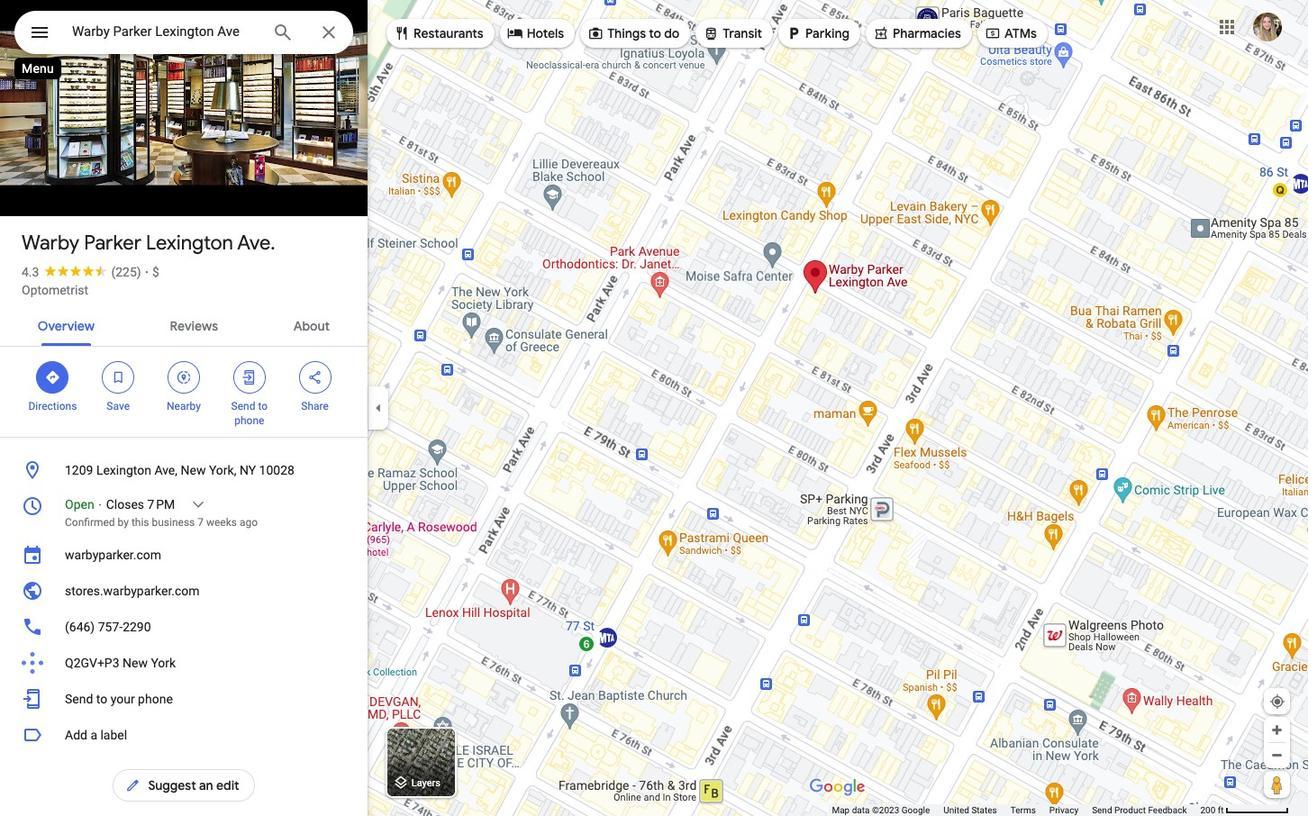 Task type: describe. For each thing, give the bounding box(es) containing it.
(646) 757-2290 button
[[0, 609, 368, 645]]

an
[[199, 778, 213, 794]]

send for send to your phone
[[65, 692, 93, 707]]

7 pm
[[147, 497, 175, 512]]

1209 lexington ave, new york, ny 10028
[[65, 463, 295, 478]]

map data ©2023 google
[[832, 806, 930, 816]]

send product feedback button
[[1092, 805, 1187, 817]]

google
[[902, 806, 930, 816]]


[[307, 368, 323, 388]]

ft
[[1218, 806, 1224, 816]]

parking
[[806, 25, 850, 41]]

parker
[[84, 231, 141, 256]]

q2gv+p3 new york
[[65, 656, 176, 671]]

10028
[[259, 463, 295, 478]]


[[125, 776, 141, 796]]

transit
[[723, 25, 763, 41]]

(646)
[[65, 620, 95, 634]]

photo of warby parker lexington ave. image
[[0, 0, 376, 216]]

a
[[90, 728, 97, 743]]

map
[[832, 806, 850, 816]]

atms
[[1005, 25, 1037, 41]]


[[110, 368, 126, 388]]

terms
[[1011, 806, 1036, 816]]

ave.
[[237, 231, 275, 256]]

price: inexpensive element
[[152, 265, 159, 279]]

suggest
[[148, 778, 196, 794]]

 restaurants
[[394, 23, 484, 43]]

show your location image
[[1270, 694, 1286, 710]]

2290
[[123, 620, 151, 634]]

open ⋅ closes 7 pm
[[65, 497, 175, 512]]

4.3 stars image
[[39, 265, 111, 277]]

zoom out image
[[1271, 749, 1284, 762]]

 suggest an edit
[[125, 776, 239, 796]]

business
[[152, 516, 195, 529]]

to for send to phone
[[258, 400, 268, 413]]

save
[[107, 400, 130, 413]]

1209 lexington ave, new york, ny 10028 button
[[0, 452, 368, 488]]

 hotels
[[507, 23, 564, 43]]

confirmed by this business 7 weeks ago
[[65, 516, 258, 529]]

pharmacies
[[893, 25, 962, 41]]

reviews
[[170, 318, 218, 334]]

privacy
[[1050, 806, 1079, 816]]

send to phone
[[231, 400, 268, 427]]

hours image
[[22, 496, 43, 517]]

york,
[[209, 463, 237, 478]]

do
[[664, 25, 680, 41]]

share
[[301, 400, 329, 413]]


[[45, 368, 61, 388]]


[[394, 23, 410, 43]]

(646) 757-2290
[[65, 620, 151, 634]]

send product feedback
[[1092, 806, 1187, 816]]

reviews button
[[156, 303, 233, 346]]

warby parker lexington ave. main content
[[0, 0, 376, 817]]


[[588, 23, 604, 43]]

ago
[[240, 516, 258, 529]]

layers
[[412, 778, 441, 790]]


[[29, 20, 50, 45]]

none field inside warby parker lexington ave field
[[72, 21, 258, 42]]

send to your phone
[[65, 692, 173, 707]]

directions
[[28, 400, 77, 413]]


[[873, 23, 890, 43]]

 atms
[[985, 23, 1037, 43]]

send to your phone button
[[0, 681, 368, 717]]

send for send to phone
[[231, 400, 255, 413]]

q2gv+p3
[[65, 656, 119, 671]]

restaurants
[[414, 25, 484, 41]]

©2023
[[872, 806, 900, 816]]

96 photos button
[[14, 171, 117, 203]]

 button
[[14, 11, 65, 58]]

 search field
[[14, 11, 353, 58]]

your
[[111, 692, 135, 707]]

united
[[944, 806, 970, 816]]

$
[[152, 265, 159, 279]]



Task type: locate. For each thing, give the bounding box(es) containing it.
warby parker lexington ave.
[[22, 231, 275, 256]]

0 vertical spatial phone
[[235, 415, 264, 427]]

0 horizontal spatial new
[[123, 656, 148, 671]]

send
[[231, 400, 255, 413], [65, 692, 93, 707], [1092, 806, 1113, 816]]

0 vertical spatial send
[[231, 400, 255, 413]]

edit
[[216, 778, 239, 794]]

to
[[649, 25, 662, 41], [258, 400, 268, 413], [96, 692, 107, 707]]

1 vertical spatial new
[[123, 656, 148, 671]]

data
[[852, 806, 870, 816]]

new inside button
[[123, 656, 148, 671]]

collapse side panel image
[[369, 398, 388, 418]]

200
[[1201, 806, 1216, 816]]

1 vertical spatial send
[[65, 692, 93, 707]]

overview
[[38, 318, 95, 334]]

lexington inside button
[[96, 463, 151, 478]]

0 vertical spatial to
[[649, 25, 662, 41]]

0 vertical spatial lexington
[[146, 231, 233, 256]]

hotels
[[527, 25, 564, 41]]

to inside button
[[96, 692, 107, 707]]

to left "do"
[[649, 25, 662, 41]]

⋅
[[97, 497, 103, 512]]

this
[[131, 516, 149, 529]]

actions for warby parker lexington ave. region
[[0, 347, 368, 437]]

ny
[[240, 463, 256, 478]]

200 ft button
[[1201, 806, 1290, 816]]

phone down 
[[235, 415, 264, 427]]

phone right your
[[138, 692, 173, 707]]

nearby
[[167, 400, 201, 413]]

weeks
[[206, 516, 237, 529]]

new right 'ave,'
[[181, 463, 206, 478]]

add
[[65, 728, 87, 743]]

stores.warbyparker.com link
[[0, 573, 368, 609]]

to left share
[[258, 400, 268, 413]]

terms button
[[1011, 805, 1036, 817]]

1 vertical spatial to
[[258, 400, 268, 413]]

new inside button
[[181, 463, 206, 478]]

send inside the send to your phone button
[[65, 692, 93, 707]]

add a label button
[[0, 717, 368, 753]]

ave,
[[154, 463, 178, 478]]


[[507, 23, 523, 43]]

google maps element
[[0, 0, 1309, 817]]

new
[[181, 463, 206, 478], [123, 656, 148, 671]]

phone inside button
[[138, 692, 173, 707]]

warby
[[22, 231, 79, 256]]

1 horizontal spatial phone
[[235, 415, 264, 427]]

label
[[100, 728, 127, 743]]

things
[[608, 25, 646, 41]]

send up add
[[65, 692, 93, 707]]

information for warby parker lexington ave. region
[[0, 452, 368, 717]]

warbyparker.com
[[65, 548, 161, 562]]

1 horizontal spatial send
[[231, 400, 255, 413]]

optometrist button
[[22, 281, 88, 299]]

product
[[1115, 806, 1146, 816]]


[[786, 23, 802, 43]]

new left "york"
[[123, 656, 148, 671]]

send inside send to phone
[[231, 400, 255, 413]]

add a label
[[65, 728, 127, 743]]

about
[[293, 318, 330, 334]]

1209
[[65, 463, 93, 478]]

Warby Parker Lexington Ave field
[[14, 11, 353, 54]]

to left your
[[96, 692, 107, 707]]

0 vertical spatial new
[[181, 463, 206, 478]]

feedback
[[1149, 806, 1187, 816]]

0 horizontal spatial send
[[65, 692, 93, 707]]

send for send product feedback
[[1092, 806, 1113, 816]]


[[176, 368, 192, 388]]

 pharmacies
[[873, 23, 962, 43]]

zoom in image
[[1271, 724, 1284, 737]]

757-
[[98, 620, 123, 634]]

2 vertical spatial send
[[1092, 806, 1113, 816]]

photos
[[66, 178, 110, 196]]

96 photos
[[46, 178, 110, 196]]

2 vertical spatial to
[[96, 692, 107, 707]]

0 horizontal spatial to
[[96, 692, 107, 707]]

open
[[65, 497, 94, 512]]

0 horizontal spatial phone
[[138, 692, 173, 707]]

overview button
[[23, 303, 109, 346]]

about button
[[279, 303, 344, 346]]

send down 
[[231, 400, 255, 413]]


[[241, 368, 258, 388]]

7
[[198, 516, 204, 529]]

 transit
[[703, 23, 763, 43]]

google account: michelle dermenjian  
(michelle.dermenjian@adept.ai) image
[[1254, 12, 1282, 41]]

2 horizontal spatial to
[[649, 25, 662, 41]]

confirmed
[[65, 516, 115, 529]]

united states
[[944, 806, 997, 816]]

tab list
[[0, 303, 368, 346]]

4.3
[[22, 265, 39, 279]]

tab list inside warby parker lexington ave. main content
[[0, 303, 368, 346]]


[[703, 23, 719, 43]]

send inside send product feedback button
[[1092, 806, 1113, 816]]

phone inside send to phone
[[235, 415, 264, 427]]

1 vertical spatial phone
[[138, 692, 173, 707]]

 parking
[[786, 23, 850, 43]]

footer inside google maps "element"
[[832, 805, 1201, 817]]

200 ft
[[1201, 806, 1224, 816]]

phone
[[235, 415, 264, 427], [138, 692, 173, 707]]

warbyparker.com link
[[0, 537, 368, 573]]

None field
[[72, 21, 258, 42]]

stores.warbyparker.com
[[65, 584, 200, 598]]

by
[[118, 516, 129, 529]]

show open hours for the week image
[[190, 497, 207, 513]]

· $
[[145, 265, 159, 279]]

225 reviews element
[[111, 265, 141, 279]]

·
[[145, 265, 149, 279]]

to inside send to phone
[[258, 400, 268, 413]]

lexington
[[146, 231, 233, 256], [96, 463, 151, 478]]

lexington up price: inexpensive element at the left top of page
[[146, 231, 233, 256]]

1 horizontal spatial to
[[258, 400, 268, 413]]

closes
[[106, 497, 144, 512]]

 things to do
[[588, 23, 680, 43]]

show street view coverage image
[[1264, 771, 1291, 799]]

footer
[[832, 805, 1201, 817]]

to inside  things to do
[[649, 25, 662, 41]]

optometrist
[[22, 283, 88, 297]]

york
[[151, 656, 176, 671]]

privacy button
[[1050, 805, 1079, 817]]

to for send to your phone
[[96, 692, 107, 707]]

2 horizontal spatial send
[[1092, 806, 1113, 816]]

1 vertical spatial lexington
[[96, 463, 151, 478]]

send left product
[[1092, 806, 1113, 816]]


[[985, 23, 1001, 43]]

lexington up closes
[[96, 463, 151, 478]]

q2gv+p3 new york button
[[0, 645, 368, 681]]

tab list containing overview
[[0, 303, 368, 346]]

footer containing map data ©2023 google
[[832, 805, 1201, 817]]

1 horizontal spatial new
[[181, 463, 206, 478]]

(225)
[[111, 265, 141, 279]]



Task type: vqa. For each thing, say whether or not it's contained in the screenshot.


